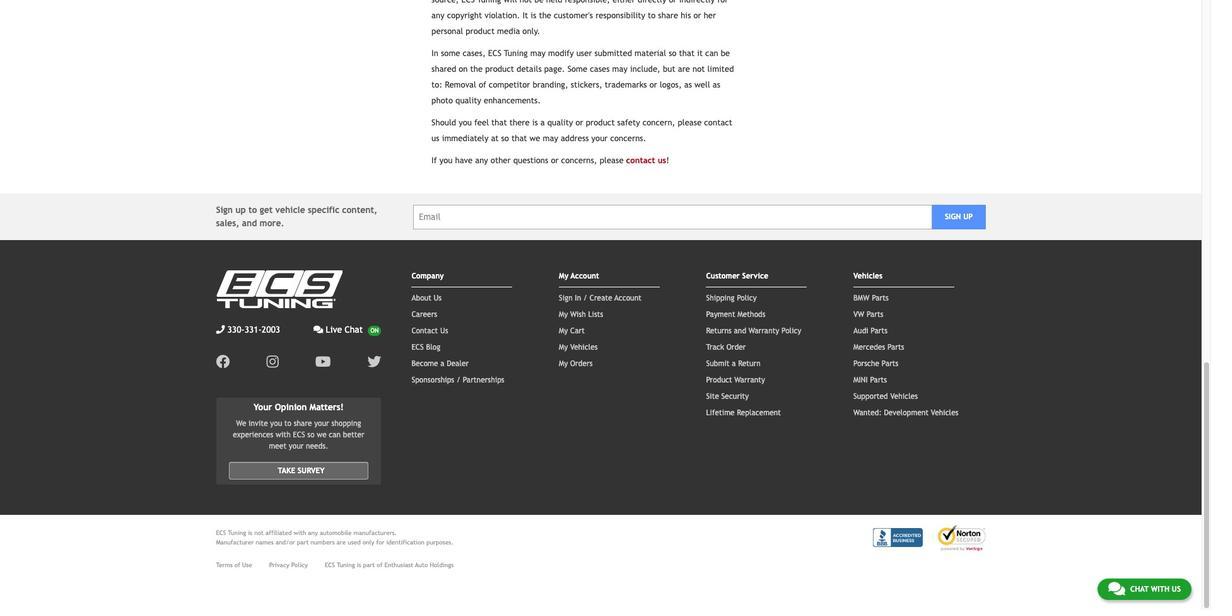 Task type: locate. For each thing, give the bounding box(es) containing it.
ecs for ecs tuning is part of enthusiast auto holdings
[[325, 562, 335, 569]]

/ left the create
[[583, 294, 587, 303]]

shipping policy link
[[706, 294, 757, 303]]

modify
[[548, 49, 574, 58]]

parts up mercedes parts
[[871, 327, 888, 336]]

0 horizontal spatial you
[[270, 420, 282, 428]]

1 vertical spatial please
[[600, 156, 624, 165]]

is for ecs tuning is part of enthusiast auto holdings
[[357, 562, 361, 569]]

please right concern,
[[678, 118, 702, 128]]

be
[[721, 49, 730, 58]]

2 horizontal spatial sign
[[945, 213, 961, 222]]

tuning down used
[[337, 562, 355, 569]]

account
[[571, 272, 599, 281], [614, 294, 642, 303]]

to left share
[[284, 420, 292, 428]]

mercedes parts
[[854, 343, 904, 352]]

site security link
[[706, 393, 749, 401]]

is inside ecs tuning is not affiliated with any automobile manufacturers. manufacturer names and/or part numbers are used only for identification purposes.
[[248, 530, 252, 537]]

contact down concerns.
[[626, 156, 655, 165]]

supported vehicles
[[854, 393, 918, 401]]

0 vertical spatial us
[[434, 294, 442, 303]]

1 horizontal spatial or
[[576, 118, 583, 128]]

cases,
[[463, 49, 486, 58]]

my left cart
[[559, 327, 568, 336]]

2 horizontal spatial policy
[[782, 327, 801, 336]]

0 vertical spatial please
[[678, 118, 702, 128]]

2 horizontal spatial is
[[532, 118, 538, 128]]

ecs up manufacturer
[[216, 530, 226, 537]]

0 horizontal spatial any
[[308, 530, 318, 537]]

0 horizontal spatial account
[[571, 272, 599, 281]]

in up wish
[[575, 294, 581, 303]]

a left the dealer
[[441, 360, 445, 369]]

vw parts
[[854, 311, 884, 319]]

my for my account
[[559, 272, 569, 281]]

content,
[[342, 205, 377, 215]]

chat right live
[[345, 325, 363, 335]]

1 vertical spatial so
[[501, 134, 509, 143]]

lists
[[588, 311, 603, 319]]

chat
[[345, 325, 363, 335], [1130, 585, 1149, 594]]

1 vertical spatial not
[[254, 530, 264, 537]]

product warranty
[[706, 376, 765, 385]]

sign
[[216, 205, 233, 215], [945, 213, 961, 222], [559, 294, 573, 303]]

you for should
[[459, 118, 472, 128]]

should you feel that there is a quality or product safety concern, please contact us immediately at
[[432, 118, 733, 143]]

of down the
[[479, 80, 486, 90]]

330-331-2003
[[227, 325, 280, 335]]

ecs left blog
[[412, 343, 424, 352]]

holdings
[[430, 562, 454, 569]]

2 horizontal spatial so
[[669, 49, 677, 58]]

your down matters!
[[314, 420, 329, 428]]

sponsorships
[[412, 376, 454, 385]]

ecs tuning is part of enthusiast auto holdings
[[325, 562, 454, 569]]

us for contact us
[[440, 327, 448, 336]]

0 vertical spatial can
[[705, 49, 718, 58]]

ecs inside ecs tuning is not affiliated with any automobile manufacturers. manufacturer names and/or part numbers are used only for identification purposes.
[[216, 530, 226, 537]]

1 vertical spatial your
[[314, 420, 329, 428]]

0 vertical spatial that
[[679, 49, 695, 58]]

0 horizontal spatial tuning
[[228, 530, 246, 537]]

a
[[541, 118, 545, 128], [441, 360, 445, 369], [732, 360, 736, 369]]

so
[[669, 49, 677, 58], [501, 134, 509, 143], [307, 431, 315, 440]]

chat with us
[[1130, 585, 1181, 594]]

us right comments icon
[[1172, 585, 1181, 594]]

mercedes
[[854, 343, 885, 352]]

0 vertical spatial part
[[297, 539, 309, 546]]

so right at
[[501, 134, 509, 143]]

get
[[260, 205, 273, 215]]

mercedes parts link
[[854, 343, 904, 352]]

2 vertical spatial tuning
[[337, 562, 355, 569]]

1 horizontal spatial sign
[[559, 294, 573, 303]]

bmw
[[854, 294, 870, 303]]

1 horizontal spatial are
[[678, 64, 690, 74]]

that left "it"
[[679, 49, 695, 58]]

submit
[[706, 360, 730, 369]]

2 horizontal spatial tuning
[[504, 49, 528, 58]]

comments image
[[1108, 582, 1125, 597]]

so up needs.
[[307, 431, 315, 440]]

so inside in some cases, ecs tuning may modify user submitted material so that it can be shared on the product details page. some cases may include, but are not limited to: removal of competitor branding, stickers, trademarks or logos, as well as photo quality enhancements.
[[669, 49, 677, 58]]

my up my wish lists link
[[559, 272, 569, 281]]

concern,
[[643, 118, 675, 128]]

that down there
[[512, 134, 527, 143]]

1 horizontal spatial contact
[[704, 118, 733, 128]]

1 horizontal spatial quality
[[547, 118, 573, 128]]

3 my from the top
[[559, 327, 568, 336]]

payment methods
[[706, 311, 766, 319]]

audi parts
[[854, 327, 888, 336]]

product up competitor
[[485, 64, 514, 74]]

sign for sign in / create account
[[559, 294, 573, 303]]

tuning
[[504, 49, 528, 58], [228, 530, 246, 537], [337, 562, 355, 569]]

0 horizontal spatial are
[[337, 539, 346, 546]]

you up immediately
[[459, 118, 472, 128]]

chat right comments icon
[[1130, 585, 1149, 594]]

2 vertical spatial with
[[1151, 585, 1170, 594]]

1 horizontal spatial as
[[713, 80, 721, 90]]

1 vertical spatial or
[[576, 118, 583, 128]]

shopping
[[331, 420, 361, 428]]

1 vertical spatial account
[[614, 294, 642, 303]]

quality down removal
[[456, 96, 481, 106]]

trademarks
[[605, 80, 647, 90]]

site security
[[706, 393, 749, 401]]

part inside ecs tuning is not affiliated with any automobile manufacturers. manufacturer names and/or part numbers are used only for identification purposes.
[[297, 539, 309, 546]]

you inside should you feel that there is a quality or product safety concern, please contact us immediately at
[[459, 118, 472, 128]]

2 vertical spatial is
[[357, 562, 361, 569]]

2 vertical spatial policy
[[291, 562, 308, 569]]

that up at
[[492, 118, 507, 128]]

1 vertical spatial is
[[248, 530, 252, 537]]

0 horizontal spatial chat
[[345, 325, 363, 335]]

purposes.
[[426, 539, 454, 546]]

a left return
[[732, 360, 736, 369]]

you right if
[[439, 156, 453, 165]]

please
[[678, 118, 702, 128], [600, 156, 624, 165]]

0 vertical spatial not
[[693, 64, 705, 74]]

0 horizontal spatial can
[[329, 431, 341, 440]]

not up names
[[254, 530, 264, 537]]

us
[[432, 134, 440, 143], [658, 156, 666, 165]]

1 horizontal spatial any
[[475, 156, 488, 165]]

1 horizontal spatial us
[[658, 156, 666, 165]]

are inside ecs tuning is not affiliated with any automobile manufacturers. manufacturer names and/or part numbers are used only for identification purposes.
[[337, 539, 346, 546]]

us inside should you feel that there is a quality or product safety concern, please contact us immediately at
[[432, 134, 440, 143]]

policy for shipping policy
[[737, 294, 757, 303]]

2 horizontal spatial that
[[679, 49, 695, 58]]

about us link
[[412, 294, 442, 303]]

dealer
[[447, 360, 469, 369]]

experiences
[[233, 431, 273, 440]]

tuning up manufacturer
[[228, 530, 246, 537]]

0 vertical spatial in
[[432, 49, 438, 58]]

a right there
[[541, 118, 545, 128]]

other
[[491, 156, 511, 165]]

sign inside sign up to get vehicle specific content, sales, and more.
[[216, 205, 233, 215]]

2 vertical spatial so
[[307, 431, 315, 440]]

with up and/or
[[294, 530, 306, 537]]

order
[[727, 343, 746, 352]]

parts right vw at the bottom
[[867, 311, 884, 319]]

return
[[738, 360, 761, 369]]

your right address
[[591, 134, 608, 143]]

instagram logo image
[[267, 355, 279, 369]]

us
[[434, 294, 442, 303], [440, 327, 448, 336], [1172, 585, 1181, 594]]

as right well
[[713, 80, 721, 90]]

my for my cart
[[559, 327, 568, 336]]

ecs inside we invite you to share your shopping experiences with ecs so we can better meet your needs.
[[293, 431, 305, 440]]

parts down porsche parts link
[[870, 376, 887, 385]]

cases
[[590, 64, 610, 74]]

and right sales,
[[242, 218, 257, 229]]

in left the some
[[432, 49, 438, 58]]

2 as from the left
[[713, 80, 721, 90]]

tuning up details
[[504, 49, 528, 58]]

0 horizontal spatial so
[[307, 431, 315, 440]]

0 vertical spatial account
[[571, 272, 599, 281]]

page.
[[544, 64, 565, 74]]

quality up so that we may address your concerns.
[[547, 118, 573, 128]]

1 vertical spatial part
[[363, 562, 375, 569]]

vehicles up bmw parts
[[854, 272, 883, 281]]

to inside sign up to get vehicle specific content, sales, and more.
[[249, 205, 257, 215]]

1 vertical spatial us
[[440, 327, 448, 336]]

0 vertical spatial are
[[678, 64, 690, 74]]

enthusiast
[[384, 562, 413, 569]]

1 vertical spatial tuning
[[228, 530, 246, 537]]

1 vertical spatial quality
[[547, 118, 573, 128]]

330-
[[227, 325, 245, 335]]

2 horizontal spatial or
[[650, 80, 657, 90]]

1 horizontal spatial is
[[357, 562, 361, 569]]

we down there
[[530, 134, 540, 143]]

privacy
[[269, 562, 289, 569]]

us right contact
[[440, 327, 448, 336]]

stickers,
[[571, 80, 602, 90]]

part right and/or
[[297, 539, 309, 546]]

we
[[236, 420, 246, 428]]

shared
[[432, 64, 456, 74]]

live chat link
[[313, 324, 381, 337]]

in some cases, ecs tuning may modify user submitted material so that it can be shared on the product details page. some cases may include, but are not limited to: removal of competitor branding, stickers, trademarks or logos, as well as photo quality enhancements.
[[432, 49, 734, 106]]

product left the safety
[[586, 118, 615, 128]]

with up meet
[[276, 431, 291, 440]]

are down automobile
[[337, 539, 346, 546]]

can down 'shopping' on the left of page
[[329, 431, 341, 440]]

track order link
[[706, 343, 746, 352]]

vw
[[854, 311, 864, 319]]

1 vertical spatial us
[[658, 156, 666, 165]]

as left well
[[684, 80, 692, 90]]

my down my cart
[[559, 343, 568, 352]]

tuning inside ecs tuning is not affiliated with any automobile manufacturers. manufacturer names and/or part numbers are used only for identification purposes.
[[228, 530, 246, 537]]

0 vertical spatial with
[[276, 431, 291, 440]]

user
[[576, 49, 592, 58]]

you for if
[[439, 156, 453, 165]]

0 horizontal spatial we
[[317, 431, 327, 440]]

0 horizontal spatial or
[[551, 156, 559, 165]]

1 horizontal spatial you
[[439, 156, 453, 165]]

you
[[459, 118, 472, 128], [439, 156, 453, 165], [270, 420, 282, 428]]

warranty down return
[[735, 376, 765, 385]]

not inside in some cases, ecs tuning may modify user submitted material so that it can be shared on the product details page. some cases may include, but are not limited to: removal of competitor branding, stickers, trademarks or logos, as well as photo quality enhancements.
[[693, 64, 705, 74]]

with right comments icon
[[1151, 585, 1170, 594]]

of left enthusiast
[[377, 562, 383, 569]]

parts down mercedes parts
[[882, 360, 899, 369]]

may up details
[[530, 49, 546, 58]]

you inside we invite you to share your shopping experiences with ecs so we can better meet your needs.
[[270, 420, 282, 428]]

1 as from the left
[[684, 80, 692, 90]]

site
[[706, 393, 719, 401]]

1 my from the top
[[559, 272, 569, 281]]

we inside we invite you to share your shopping experiences with ecs so we can better meet your needs.
[[317, 431, 327, 440]]

account right the create
[[614, 294, 642, 303]]

1 vertical spatial policy
[[782, 327, 801, 336]]

so up the but
[[669, 49, 677, 58]]

so inside we invite you to share your shopping experiences with ecs so we can better meet your needs.
[[307, 431, 315, 440]]

of left the use
[[235, 562, 240, 569]]

ecs right cases,
[[488, 49, 502, 58]]

returns and warranty policy link
[[706, 327, 801, 336]]

or left logos,
[[650, 80, 657, 90]]

sign inside button
[[945, 213, 961, 222]]

contact down well
[[704, 118, 733, 128]]

1 vertical spatial are
[[337, 539, 346, 546]]

or up address
[[576, 118, 583, 128]]

part down only
[[363, 562, 375, 569]]

up inside button
[[963, 213, 973, 222]]

parts for audi parts
[[871, 327, 888, 336]]

2 vertical spatial your
[[289, 442, 304, 451]]

sign up button
[[932, 205, 986, 229]]

ecs blog
[[412, 343, 440, 352]]

your
[[591, 134, 608, 143], [314, 420, 329, 428], [289, 442, 304, 451]]

meet
[[269, 442, 287, 451]]

your right meet
[[289, 442, 304, 451]]

any up numbers
[[308, 530, 318, 537]]

my for my wish lists
[[559, 311, 568, 319]]

please down concerns.
[[600, 156, 624, 165]]

are inside in some cases, ecs tuning may modify user submitted material so that it can be shared on the product details page. some cases may include, but are not limited to: removal of competitor branding, stickers, trademarks or logos, as well as photo quality enhancements.
[[678, 64, 690, 74]]

2 horizontal spatial your
[[591, 134, 608, 143]]

porsche
[[854, 360, 880, 369]]

sign in / create account link
[[559, 294, 642, 303]]

not down "it"
[[693, 64, 705, 74]]

0 vertical spatial quality
[[456, 96, 481, 106]]

or right questions
[[551, 156, 559, 165]]

automobile
[[320, 530, 352, 537]]

us down should
[[432, 134, 440, 143]]

5 my from the top
[[559, 360, 568, 369]]

0 horizontal spatial in
[[432, 49, 438, 58]]

0 vertical spatial policy
[[737, 294, 757, 303]]

0 vertical spatial and
[[242, 218, 257, 229]]

to:
[[432, 80, 442, 90]]

0 horizontal spatial not
[[254, 530, 264, 537]]

0 horizontal spatial that
[[492, 118, 507, 128]]

0 vertical spatial /
[[583, 294, 587, 303]]

twitter logo image
[[367, 355, 381, 369]]

is down used
[[357, 562, 361, 569]]

2 vertical spatial may
[[543, 134, 558, 143]]

can
[[705, 49, 718, 58], [329, 431, 341, 440]]

1 vertical spatial contact
[[626, 156, 655, 165]]

parts
[[872, 294, 889, 303], [867, 311, 884, 319], [871, 327, 888, 336], [888, 343, 904, 352], [882, 360, 899, 369], [870, 376, 887, 385]]

in inside in some cases, ecs tuning may modify user submitted material so that it can be shared on the product details page. some cases may include, but are not limited to: removal of competitor branding, stickers, trademarks or logos, as well as photo quality enhancements.
[[432, 49, 438, 58]]

0 horizontal spatial /
[[457, 376, 461, 385]]

us down concern,
[[658, 156, 666, 165]]

parts for bmw parts
[[872, 294, 889, 303]]

can right "it"
[[705, 49, 718, 58]]

0 vertical spatial so
[[669, 49, 677, 58]]

1 horizontal spatial product
[[586, 118, 615, 128]]

0 horizontal spatial part
[[297, 539, 309, 546]]

is up manufacturer
[[248, 530, 252, 537]]

warranty down methods
[[749, 327, 779, 336]]

to left get
[[249, 205, 257, 215]]

my vehicles link
[[559, 343, 598, 352]]

account up sign in / create account link
[[571, 272, 599, 281]]

methods
[[738, 311, 766, 319]]

only
[[363, 539, 374, 546]]

bmw parts
[[854, 294, 889, 303]]

phone image
[[216, 326, 225, 335]]

0 horizontal spatial of
[[235, 562, 240, 569]]

2 my from the top
[[559, 311, 568, 319]]

4 my from the top
[[559, 343, 568, 352]]

1 horizontal spatial to
[[284, 420, 292, 428]]

we up needs.
[[317, 431, 327, 440]]

any right have
[[475, 156, 488, 165]]

tuning for ecs tuning is not affiliated with any automobile manufacturers. manufacturer names and/or part numbers are used only for identification purposes.
[[228, 530, 246, 537]]

/ down the dealer
[[457, 376, 461, 385]]

product inside in some cases, ecs tuning may modify user submitted material so that it can be shared on the product details page. some cases may include, but are not limited to: removal of competitor branding, stickers, trademarks or logos, as well as photo quality enhancements.
[[485, 64, 514, 74]]

0 horizontal spatial up
[[236, 205, 246, 215]]

is right there
[[532, 118, 538, 128]]

become
[[412, 360, 438, 369]]

1 vertical spatial chat
[[1130, 585, 1149, 594]]

may up 'trademarks'
[[612, 64, 628, 74]]

parts up porsche parts link
[[888, 343, 904, 352]]

share
[[294, 420, 312, 428]]

may up if you have any other questions or concerns, please contact us !
[[543, 134, 558, 143]]

1 horizontal spatial your
[[314, 420, 329, 428]]

ecs down numbers
[[325, 562, 335, 569]]

0 horizontal spatial with
[[276, 431, 291, 440]]

opinion
[[275, 403, 307, 413]]

my left orders
[[559, 360, 568, 369]]

you right the 'invite'
[[270, 420, 282, 428]]

live
[[326, 325, 342, 335]]

1 vertical spatial with
[[294, 530, 306, 537]]

parts right bmw
[[872, 294, 889, 303]]

ecs down share
[[293, 431, 305, 440]]

and
[[242, 218, 257, 229], [734, 327, 746, 336]]

1 vertical spatial any
[[308, 530, 318, 537]]

and up order
[[734, 327, 746, 336]]

us right the about at the top left
[[434, 294, 442, 303]]

0 vertical spatial or
[[650, 80, 657, 90]]

chat with us link
[[1098, 579, 1192, 601]]

up inside sign up to get vehicle specific content, sales, and more.
[[236, 205, 246, 215]]

my left wish
[[559, 311, 568, 319]]

0 vertical spatial us
[[432, 134, 440, 143]]

are right the but
[[678, 64, 690, 74]]

0 horizontal spatial is
[[248, 530, 252, 537]]

of inside in some cases, ecs tuning may modify user submitted material so that it can be shared on the product details page. some cases may include, but are not limited to: removal of competitor branding, stickers, trademarks or logos, as well as photo quality enhancements.
[[479, 80, 486, 90]]

0 horizontal spatial sign
[[216, 205, 233, 215]]

to inside we invite you to share your shopping experiences with ecs so we can better meet your needs.
[[284, 420, 292, 428]]

0 horizontal spatial to
[[249, 205, 257, 215]]

customer
[[706, 272, 740, 281]]

1 vertical spatial to
[[284, 420, 292, 428]]

1 vertical spatial can
[[329, 431, 341, 440]]

that
[[679, 49, 695, 58], [492, 118, 507, 128], [512, 134, 527, 143]]

address
[[561, 134, 589, 143]]

0 horizontal spatial please
[[600, 156, 624, 165]]

sponsorships / partnerships
[[412, 376, 505, 385]]

0 vertical spatial you
[[459, 118, 472, 128]]

1 horizontal spatial please
[[678, 118, 702, 128]]

warranty
[[749, 327, 779, 336], [735, 376, 765, 385]]



Task type: vqa. For each thing, say whether or not it's contained in the screenshot.
Last
no



Task type: describe. For each thing, give the bounding box(es) containing it.
lifetime
[[706, 409, 735, 418]]

vehicle
[[275, 205, 305, 215]]

comments image
[[313, 326, 323, 335]]

branding,
[[533, 80, 568, 90]]

of inside terms of use link
[[235, 562, 240, 569]]

policy for privacy policy
[[291, 562, 308, 569]]

or inside should you feel that there is a quality or product safety concern, please contact us immediately at
[[576, 118, 583, 128]]

removal
[[445, 80, 476, 90]]

porsche parts
[[854, 360, 899, 369]]

tuning inside in some cases, ecs tuning may modify user submitted material so that it can be shared on the product details page. some cases may include, but are not limited to: removal of competitor branding, stickers, trademarks or logos, as well as photo quality enhancements.
[[504, 49, 528, 58]]

0 vertical spatial warranty
[[749, 327, 779, 336]]

that inside in some cases, ecs tuning may modify user submitted material so that it can be shared on the product details page. some cases may include, but are not limited to: removal of competitor branding, stickers, trademarks or logos, as well as photo quality enhancements.
[[679, 49, 695, 58]]

my for my vehicles
[[559, 343, 568, 352]]

used
[[348, 539, 361, 546]]

and inside sign up to get vehicle specific content, sales, and more.
[[242, 218, 257, 229]]

product inside should you feel that there is a quality or product safety concern, please contact us immediately at
[[586, 118, 615, 128]]

a for company
[[441, 360, 445, 369]]

2003
[[262, 325, 280, 335]]

mini
[[854, 376, 868, 385]]

up for sign up
[[963, 213, 973, 222]]

youtube logo image
[[315, 355, 331, 369]]

ecs tuning image
[[216, 271, 342, 309]]

auto
[[415, 562, 428, 569]]

manufacturer
[[216, 539, 254, 546]]

identification
[[386, 539, 425, 546]]

your for address
[[591, 134, 608, 143]]

take
[[278, 467, 295, 476]]

but
[[663, 64, 676, 74]]

take survey link
[[229, 462, 369, 480]]

concerns.
[[610, 134, 646, 143]]

submitted
[[595, 49, 632, 58]]

my orders
[[559, 360, 593, 369]]

any inside ecs tuning is not affiliated with any automobile manufacturers. manufacturer names and/or part numbers are used only for identification purposes.
[[308, 530, 318, 537]]

sales,
[[216, 218, 239, 229]]

include,
[[630, 64, 661, 74]]

facebook logo image
[[216, 355, 230, 369]]

1 horizontal spatial of
[[377, 562, 383, 569]]

can inside in some cases, ecs tuning may modify user submitted material so that it can be shared on the product details page. some cases may include, but are not limited to: removal of competitor branding, stickers, trademarks or logos, as well as photo quality enhancements.
[[705, 49, 718, 58]]

us for about us
[[434, 294, 442, 303]]

1 horizontal spatial /
[[583, 294, 587, 303]]

vehicles right development
[[931, 409, 959, 418]]

become a dealer
[[412, 360, 469, 369]]

questions
[[513, 156, 549, 165]]

my cart
[[559, 327, 585, 336]]

2 horizontal spatial with
[[1151, 585, 1170, 594]]

contact
[[412, 327, 438, 336]]

1 vertical spatial in
[[575, 294, 581, 303]]

competitor
[[489, 80, 530, 90]]

0 vertical spatial may
[[530, 49, 546, 58]]

service
[[742, 272, 768, 281]]

is for ecs tuning is not affiliated with any automobile manufacturers. manufacturer names and/or part numbers are used only for identification purposes.
[[248, 530, 252, 537]]

ecs inside in some cases, ecs tuning may modify user submitted material so that it can be shared on the product details page. some cases may include, but are not limited to: removal of competitor branding, stickers, trademarks or logos, as well as photo quality enhancements.
[[488, 49, 502, 58]]

we invite you to share your shopping experiences with ecs so we can better meet your needs.
[[233, 420, 364, 451]]

take survey
[[278, 467, 325, 476]]

about us
[[412, 294, 442, 303]]

parts for mini parts
[[870, 376, 887, 385]]

0 vertical spatial any
[[475, 156, 488, 165]]

with inside ecs tuning is not affiliated with any automobile manufacturers. manufacturer names and/or part numbers are used only for identification purposes.
[[294, 530, 306, 537]]

names
[[256, 539, 274, 546]]

mini parts link
[[854, 376, 887, 385]]

product warranty link
[[706, 376, 765, 385]]

supported vehicles link
[[854, 393, 918, 401]]

1 vertical spatial warranty
[[735, 376, 765, 385]]

that inside should you feel that there is a quality or product safety concern, please contact us immediately at
[[492, 118, 507, 128]]

sign in / create account
[[559, 294, 642, 303]]

and/or
[[276, 539, 295, 546]]

331-
[[245, 325, 262, 335]]

my for my orders
[[559, 360, 568, 369]]

a inside should you feel that there is a quality or product safety concern, please contact us immediately at
[[541, 118, 545, 128]]

photo
[[432, 96, 453, 106]]

!
[[666, 156, 669, 165]]

1 horizontal spatial so
[[501, 134, 509, 143]]

specific
[[308, 205, 339, 215]]

on
[[459, 64, 468, 74]]

orders
[[570, 360, 593, 369]]

ecs blog link
[[412, 343, 440, 352]]

numbers
[[311, 539, 335, 546]]

payment methods link
[[706, 311, 766, 319]]

immediately
[[442, 134, 489, 143]]

or inside in some cases, ecs tuning may modify user submitted material so that it can be shared on the product details page. some cases may include, but are not limited to: removal of competitor branding, stickers, trademarks or logos, as well as photo quality enhancements.
[[650, 80, 657, 90]]

take survey button
[[229, 462, 369, 480]]

1 horizontal spatial account
[[614, 294, 642, 303]]

sign for sign up
[[945, 213, 961, 222]]

1 vertical spatial /
[[457, 376, 461, 385]]

logos,
[[660, 80, 682, 90]]

is inside should you feel that there is a quality or product safety concern, please contact us immediately at
[[532, 118, 538, 128]]

vw parts link
[[854, 311, 884, 319]]

parts for mercedes parts
[[888, 343, 904, 352]]

terms
[[216, 562, 233, 569]]

lifetime replacement link
[[706, 409, 781, 418]]

quality inside in some cases, ecs tuning may modify user submitted material so that it can be shared on the product details page. some cases may include, but are not limited to: removal of competitor branding, stickers, trademarks or logos, as well as photo quality enhancements.
[[456, 96, 481, 106]]

your for share
[[314, 420, 329, 428]]

my cart link
[[559, 327, 585, 336]]

1 vertical spatial and
[[734, 327, 746, 336]]

up for sign up to get vehicle specific content, sales, and more.
[[236, 205, 246, 215]]

vehicles up orders
[[570, 343, 598, 352]]

customer service
[[706, 272, 768, 281]]

manufacturers.
[[354, 530, 397, 537]]

about
[[412, 294, 431, 303]]

wanted:
[[854, 409, 882, 418]]

with inside we invite you to share your shopping experiences with ecs so we can better meet your needs.
[[276, 431, 291, 440]]

invite
[[249, 420, 268, 428]]

safety
[[617, 118, 640, 128]]

terms of use link
[[216, 561, 252, 570]]

tuning for ecs tuning is part of enthusiast auto holdings
[[337, 562, 355, 569]]

1 horizontal spatial chat
[[1130, 585, 1149, 594]]

2 vertical spatial us
[[1172, 585, 1181, 594]]

quality inside should you feel that there is a quality or product safety concern, please contact us immediately at
[[547, 118, 573, 128]]

security
[[721, 393, 749, 401]]

please inside should you feel that there is a quality or product safety concern, please contact us immediately at
[[678, 118, 702, 128]]

submit a return
[[706, 360, 761, 369]]

2 vertical spatial that
[[512, 134, 527, 143]]

parts for vw parts
[[867, 311, 884, 319]]

vehicles up wanted: development vehicles link
[[890, 393, 918, 401]]

privacy policy link
[[269, 561, 308, 570]]

1 vertical spatial may
[[612, 64, 628, 74]]

your opinion matters!
[[254, 403, 344, 413]]

ecs for ecs tuning is not affiliated with any automobile manufacturers. manufacturer names and/or part numbers are used only for identification purposes.
[[216, 530, 226, 537]]

sign for sign up to get vehicle specific content, sales, and more.
[[216, 205, 233, 215]]

contact us
[[412, 327, 448, 336]]

ecs for ecs blog
[[412, 343, 424, 352]]

development
[[884, 409, 929, 418]]

partnerships
[[463, 376, 505, 385]]

wanted: development vehicles
[[854, 409, 959, 418]]

1 horizontal spatial we
[[530, 134, 540, 143]]

wanted: development vehicles link
[[854, 409, 959, 418]]

if
[[432, 156, 437, 165]]

a for customer service
[[732, 360, 736, 369]]

better
[[343, 431, 364, 440]]

contact inside should you feel that there is a quality or product safety concern, please contact us immediately at
[[704, 118, 733, 128]]

it
[[697, 49, 703, 58]]

your
[[254, 403, 272, 413]]

so for we invite you to share your shopping experiences with ecs so we can better meet your needs.
[[307, 431, 315, 440]]

feel
[[474, 118, 489, 128]]

0 horizontal spatial your
[[289, 442, 304, 451]]

contact us link
[[626, 156, 666, 165]]

sign up
[[945, 213, 973, 222]]

some
[[568, 64, 588, 74]]

needs.
[[306, 442, 328, 451]]

so for in some cases, ecs tuning may modify user submitted material so that it can be shared on the product details page. some cases may include, but are not limited to: removal of competitor branding, stickers, trademarks or logos, as well as photo quality enhancements.
[[669, 49, 677, 58]]

sign up to get vehicle specific content, sales, and more.
[[216, 205, 377, 229]]

not inside ecs tuning is not affiliated with any automobile manufacturers. manufacturer names and/or part numbers are used only for identification purposes.
[[254, 530, 264, 537]]

audi
[[854, 327, 869, 336]]

can inside we invite you to share your shopping experiences with ecs so we can better meet your needs.
[[329, 431, 341, 440]]

live chat
[[326, 325, 363, 335]]

Email email field
[[413, 205, 932, 229]]

my wish lists link
[[559, 311, 603, 319]]

track order
[[706, 343, 746, 352]]

parts for porsche parts
[[882, 360, 899, 369]]

1 horizontal spatial part
[[363, 562, 375, 569]]



